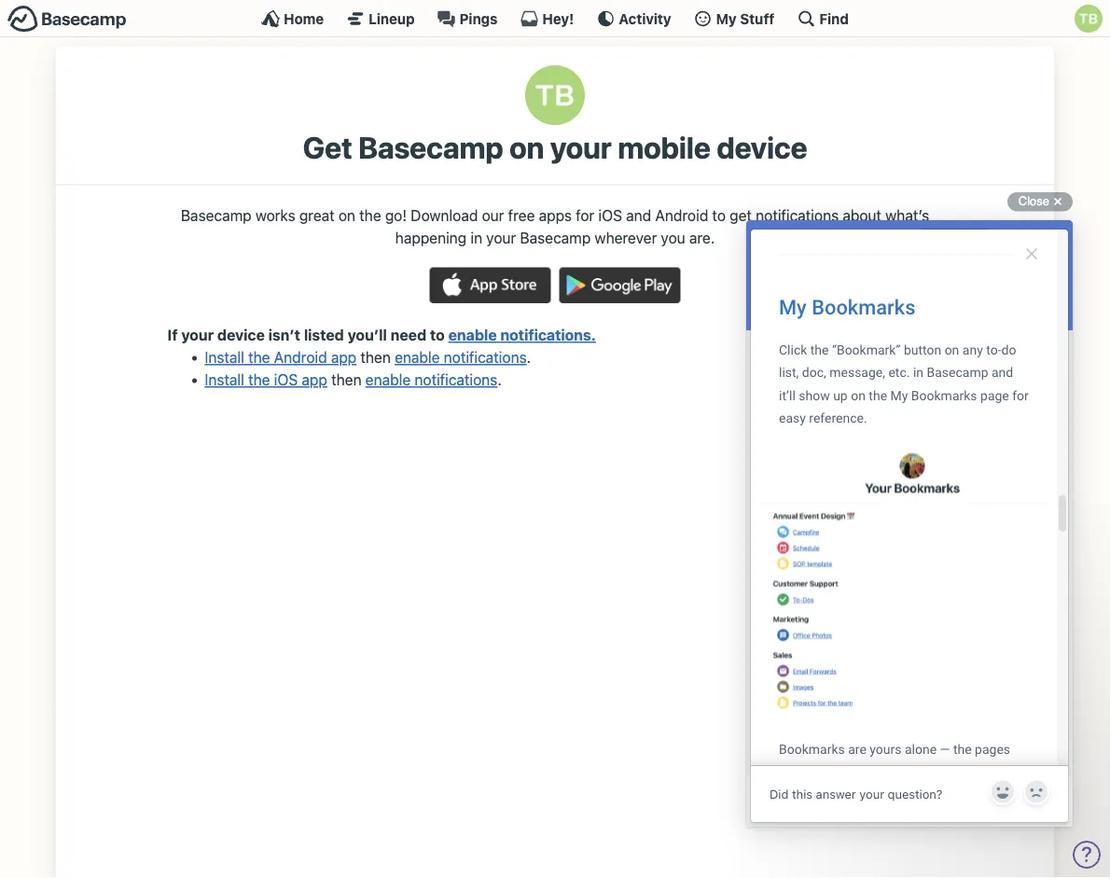 Task type: vqa. For each thing, say whether or not it's contained in the screenshot.
1:17pm Element
no



Task type: describe. For each thing, give the bounding box(es) containing it.
2 horizontal spatial your
[[551, 130, 612, 165]]

ios inside the basecamp works great on the go! download our free apps for ios and android to get notifications about what's happening in your basecamp wherever you are.
[[599, 206, 623, 224]]

find
[[820, 10, 849, 27]]

you
[[661, 229, 686, 246]]

1 horizontal spatial tim burton image
[[1075, 5, 1103, 33]]

works
[[256, 206, 296, 224]]

and
[[627, 206, 652, 224]]

get
[[303, 130, 352, 165]]

go!
[[385, 206, 407, 224]]

you'll
[[348, 326, 387, 344]]

0 vertical spatial then
[[361, 349, 391, 366]]

1 vertical spatial then
[[332, 371, 362, 389]]

lineup link
[[347, 9, 415, 28]]

2 install from the top
[[205, 371, 245, 389]]

great
[[299, 206, 335, 224]]

if your device isn't listed you'll need to enable notifications. install the android app then enable notifications . install the ios app then enable notifications .
[[168, 326, 596, 389]]

wherever
[[595, 229, 658, 246]]

basecamp works great on the go! download our free apps for ios and android to get notifications about what's happening in your basecamp wherever you are.
[[181, 206, 930, 246]]

in
[[471, 229, 483, 246]]

close button
[[1008, 190, 1074, 213]]

1 horizontal spatial device
[[717, 130, 808, 165]]

if
[[168, 326, 178, 344]]

need
[[391, 326, 427, 344]]

install the ios app link
[[205, 371, 328, 389]]

my
[[717, 10, 737, 27]]

home link
[[261, 9, 324, 28]]

get
[[730, 206, 752, 224]]

android inside the basecamp works great on the go! download our free apps for ios and android to get notifications about what's happening in your basecamp wherever you are.
[[656, 206, 709, 224]]

0 horizontal spatial app
[[302, 371, 328, 389]]

about
[[843, 206, 882, 224]]

download
[[411, 206, 478, 224]]

activity
[[619, 10, 672, 27]]

mobile
[[618, 130, 711, 165]]

ios inside if your device isn't listed you'll need to enable notifications. install the android app then enable notifications . install the ios app then enable notifications .
[[274, 371, 298, 389]]

isn't
[[269, 326, 301, 344]]

activity link
[[597, 9, 672, 28]]

to inside if your device isn't listed you'll need to enable notifications. install the android app then enable notifications . install the ios app then enable notifications .
[[430, 326, 445, 344]]

your inside the basecamp works great on the go! download our free apps for ios and android to get notifications about what's happening in your basecamp wherever you are.
[[487, 229, 516, 246]]

close
[[1019, 194, 1050, 208]]

2 horizontal spatial basecamp
[[520, 229, 591, 246]]

hey! button
[[520, 9, 574, 28]]



Task type: locate. For each thing, give the bounding box(es) containing it.
your inside if your device isn't listed you'll need to enable notifications. install the android app then enable notifications . install the ios app then enable notifications .
[[181, 326, 214, 344]]

enable
[[449, 326, 497, 344], [395, 349, 440, 366], [366, 371, 411, 389]]

0 horizontal spatial to
[[430, 326, 445, 344]]

install the android app link
[[205, 349, 357, 366]]

then
[[361, 349, 391, 366], [332, 371, 362, 389]]

0 horizontal spatial your
[[181, 326, 214, 344]]

1 vertical spatial .
[[498, 371, 502, 389]]

0 horizontal spatial tim burton image
[[526, 65, 585, 125]]

notifications.
[[501, 326, 596, 344]]

app down listed at left
[[331, 349, 357, 366]]

your right if
[[181, 326, 214, 344]]

install
[[205, 349, 245, 366], [205, 371, 245, 389]]

1 vertical spatial on
[[339, 206, 356, 224]]

download on the play store image
[[560, 267, 681, 303]]

0 vertical spatial basecamp
[[359, 130, 504, 165]]

2 vertical spatial notifications
[[415, 371, 498, 389]]

2 vertical spatial the
[[248, 371, 270, 389]]

0 vertical spatial enable notifications link
[[395, 349, 527, 366]]

for
[[576, 206, 595, 224]]

to left get
[[713, 206, 726, 224]]

free
[[508, 206, 535, 224]]

android down isn't
[[274, 349, 327, 366]]

the down install the android app link
[[248, 371, 270, 389]]

what's
[[886, 206, 930, 224]]

0 vertical spatial app
[[331, 349, 357, 366]]

the inside the basecamp works great on the go! download our free apps for ios and android to get notifications about what's happening in your basecamp wherever you are.
[[360, 206, 381, 224]]

hey!
[[543, 10, 574, 27]]

stuff
[[741, 10, 775, 27]]

1 horizontal spatial to
[[713, 206, 726, 224]]

device up get
[[717, 130, 808, 165]]

my stuff button
[[694, 9, 775, 28]]

cross small image
[[1047, 190, 1070, 213], [1047, 190, 1070, 213]]

tim burton image
[[1075, 5, 1103, 33], [526, 65, 585, 125]]

1 vertical spatial notifications
[[444, 349, 527, 366]]

0 vertical spatial ios
[[599, 206, 623, 224]]

download on the app store image
[[430, 267, 551, 303]]

your down our
[[487, 229, 516, 246]]

2 vertical spatial your
[[181, 326, 214, 344]]

on right great
[[339, 206, 356, 224]]

notifications for about
[[756, 206, 839, 224]]

your
[[551, 130, 612, 165], [487, 229, 516, 246], [181, 326, 214, 344]]

android up you
[[656, 206, 709, 224]]

1 horizontal spatial ios
[[599, 206, 623, 224]]

0 vertical spatial your
[[551, 130, 612, 165]]

get basecamp on your mobile device
[[303, 130, 808, 165]]

are.
[[690, 229, 715, 246]]

0 horizontal spatial on
[[339, 206, 356, 224]]

1 vertical spatial install
[[205, 371, 245, 389]]

ios
[[599, 206, 623, 224], [274, 371, 298, 389]]

1 vertical spatial android
[[274, 349, 327, 366]]

listed
[[304, 326, 344, 344]]

basecamp up download
[[359, 130, 504, 165]]

android inside if your device isn't listed you'll need to enable notifications. install the android app then enable notifications . install the ios app then enable notifications .
[[274, 349, 327, 366]]

install up install the ios app link
[[205, 349, 245, 366]]

1 vertical spatial device
[[218, 326, 265, 344]]

ios down install the android app link
[[274, 371, 298, 389]]

device left isn't
[[218, 326, 265, 344]]

1 vertical spatial enable notifications link
[[366, 371, 498, 389]]

0 horizontal spatial device
[[218, 326, 265, 344]]

enable notifications link for install the android app
[[395, 349, 527, 366]]

1 horizontal spatial app
[[331, 349, 357, 366]]

to inside the basecamp works great on the go! download our free apps for ios and android to get notifications about what's happening in your basecamp wherever you are.
[[713, 206, 726, 224]]

basecamp left works
[[181, 206, 252, 224]]

android
[[656, 206, 709, 224], [274, 349, 327, 366]]

notifications
[[756, 206, 839, 224], [444, 349, 527, 366], [415, 371, 498, 389]]

0 horizontal spatial basecamp
[[181, 206, 252, 224]]

app down install the android app link
[[302, 371, 328, 389]]

1 horizontal spatial basecamp
[[359, 130, 504, 165]]

my stuff
[[717, 10, 775, 27]]

install down install the android app link
[[205, 371, 245, 389]]

0 horizontal spatial ios
[[274, 371, 298, 389]]

the left go!
[[360, 206, 381, 224]]

0 vertical spatial .
[[527, 349, 531, 366]]

0 vertical spatial install
[[205, 349, 245, 366]]

on up free
[[510, 130, 544, 165]]

notifications down the need
[[415, 371, 498, 389]]

basecamp
[[359, 130, 504, 165], [181, 206, 252, 224], [520, 229, 591, 246]]

2 vertical spatial enable
[[366, 371, 411, 389]]

notifications down the enable notifications. link
[[444, 349, 527, 366]]

1 vertical spatial the
[[248, 349, 270, 366]]

0 vertical spatial the
[[360, 206, 381, 224]]

0 vertical spatial tim burton image
[[1075, 5, 1103, 33]]

2 vertical spatial basecamp
[[520, 229, 591, 246]]

the up install the ios app link
[[248, 349, 270, 366]]

apps
[[539, 206, 572, 224]]

0 horizontal spatial .
[[498, 371, 502, 389]]

1 vertical spatial ios
[[274, 371, 298, 389]]

to
[[713, 206, 726, 224], [430, 326, 445, 344]]

1 vertical spatial to
[[430, 326, 445, 344]]

enable notifications link for install the ios app
[[366, 371, 498, 389]]

main element
[[0, 0, 1111, 37]]

1 install from the top
[[205, 349, 245, 366]]

enable notifications link
[[395, 349, 527, 366], [366, 371, 498, 389]]

notifications for .
[[444, 349, 527, 366]]

1 vertical spatial enable
[[395, 349, 440, 366]]

notifications right get
[[756, 206, 839, 224]]

1 horizontal spatial your
[[487, 229, 516, 246]]

your up the for
[[551, 130, 612, 165]]

1 vertical spatial basecamp
[[181, 206, 252, 224]]

1 vertical spatial your
[[487, 229, 516, 246]]

1 horizontal spatial on
[[510, 130, 544, 165]]

ios right the for
[[599, 206, 623, 224]]

1 horizontal spatial android
[[656, 206, 709, 224]]

.
[[527, 349, 531, 366], [498, 371, 502, 389]]

pings button
[[437, 9, 498, 28]]

0 vertical spatial android
[[656, 206, 709, 224]]

0 vertical spatial to
[[713, 206, 726, 224]]

1 vertical spatial tim burton image
[[526, 65, 585, 125]]

switch accounts image
[[7, 5, 127, 34]]

1 horizontal spatial .
[[527, 349, 531, 366]]

0 vertical spatial enable
[[449, 326, 497, 344]]

0 vertical spatial notifications
[[756, 206, 839, 224]]

app
[[331, 349, 357, 366], [302, 371, 328, 389]]

to right the need
[[430, 326, 445, 344]]

0 horizontal spatial android
[[274, 349, 327, 366]]

0 vertical spatial device
[[717, 130, 808, 165]]

on
[[510, 130, 544, 165], [339, 206, 356, 224]]

find button
[[798, 9, 849, 28]]

notifications inside the basecamp works great on the go! download our free apps for ios and android to get notifications about what's happening in your basecamp wherever you are.
[[756, 206, 839, 224]]

pings
[[460, 10, 498, 27]]

1 vertical spatial app
[[302, 371, 328, 389]]

lineup
[[369, 10, 415, 27]]

on inside the basecamp works great on the go! download our free apps for ios and android to get notifications about what's happening in your basecamp wherever you are.
[[339, 206, 356, 224]]

0 vertical spatial on
[[510, 130, 544, 165]]

home
[[284, 10, 324, 27]]

device inside if your device isn't listed you'll need to enable notifications. install the android app then enable notifications . install the ios app then enable notifications .
[[218, 326, 265, 344]]

device
[[717, 130, 808, 165], [218, 326, 265, 344]]

our
[[482, 206, 505, 224]]

enable notifications. link
[[449, 326, 596, 344]]

happening
[[396, 229, 467, 246]]

basecamp down apps
[[520, 229, 591, 246]]

the
[[360, 206, 381, 224], [248, 349, 270, 366], [248, 371, 270, 389]]



